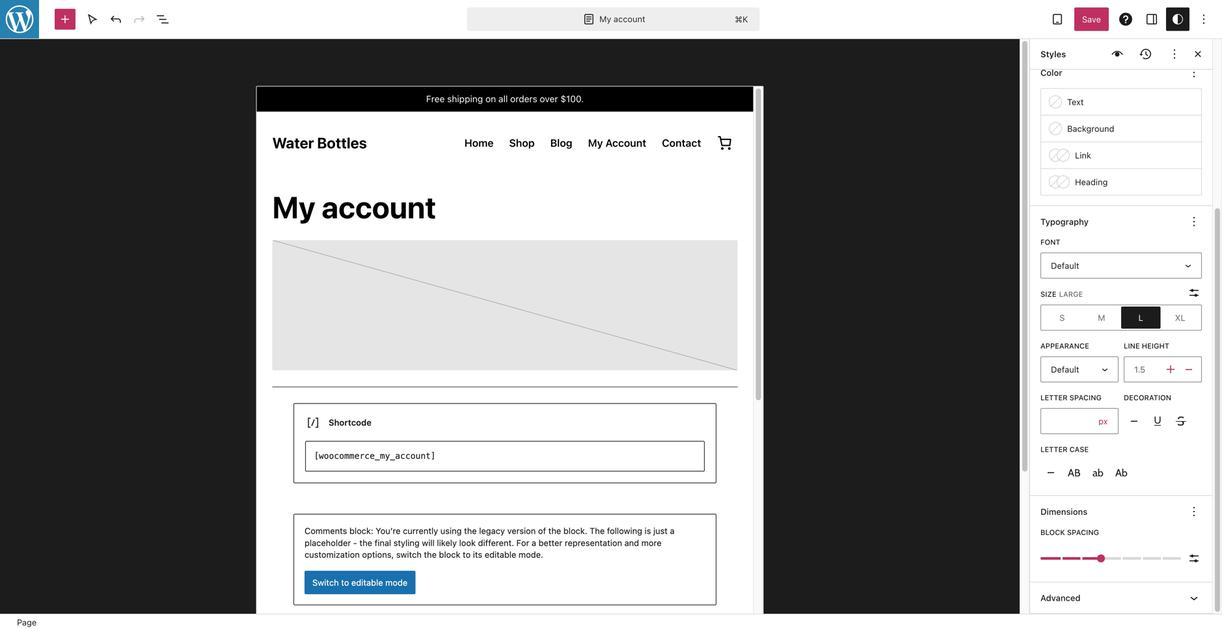Task type: describe. For each thing, give the bounding box(es) containing it.
Extra Large button
[[1161, 307, 1200, 329]]

Large button
[[1121, 307, 1161, 329]]

size
[[1041, 290, 1057, 298]]

appearance
[[1041, 342, 1089, 350]]

my account
[[600, 14, 645, 24]]

plain button
[[1041, 18, 1201, 41]]

xl
[[1175, 313, 1186, 322]]

account
[[614, 14, 645, 24]]

style book image
[[1110, 46, 1125, 62]]

tools image
[[85, 11, 100, 27]]

increment image
[[1163, 361, 1179, 377]]

s
[[1060, 313, 1065, 322]]

revisions image
[[1138, 46, 1154, 62]]

redo image
[[131, 11, 147, 27]]

plain
[[1050, 24, 1069, 34]]

capitalize image
[[1114, 465, 1129, 480]]

height
[[1142, 342, 1170, 350]]

text button
[[1041, 89, 1201, 115]]

letter spacing
[[1041, 393, 1102, 402]]

page
[[17, 617, 37, 627]]

link
[[1075, 150, 1091, 160]]

link button
[[1041, 142, 1201, 168]]

typography options image
[[1187, 214, 1202, 229]]

toggle block inserter image
[[57, 11, 73, 27]]

none image for decoration
[[1127, 413, 1142, 429]]

color options image
[[1187, 65, 1202, 80]]

styles image
[[1170, 11, 1186, 27]]

advanced button
[[1030, 583, 1213, 613]]

spacing for block spacing
[[1067, 528, 1099, 537]]

settings image
[[1144, 11, 1160, 27]]

undo image
[[108, 11, 124, 27]]

set custom size image
[[1187, 551, 1202, 566]]

dimensions options image
[[1187, 504, 1202, 519]]

save
[[1082, 14, 1101, 24]]

letter for letter case
[[1041, 445, 1068, 454]]



Task type: vqa. For each thing, say whether or not it's contained in the screenshot.
the background
yes



Task type: locate. For each thing, give the bounding box(es) containing it.
2 letter from the top
[[1041, 445, 1068, 454]]

letter
[[1041, 393, 1068, 402], [1041, 445, 1068, 454]]

size large element
[[1041, 289, 1083, 299]]

my
[[600, 14, 611, 24]]

l
[[1139, 313, 1143, 322]]

case
[[1070, 445, 1089, 454]]

line
[[1124, 342, 1140, 350]]

decrement image
[[1181, 361, 1197, 377]]

set custom size image
[[1187, 285, 1202, 301]]

1 letter from the top
[[1041, 393, 1068, 402]]

styles
[[1041, 49, 1066, 59]]

letter case
[[1041, 445, 1089, 454]]

letter for letter spacing
[[1041, 393, 1068, 402]]

options image
[[1196, 11, 1212, 27]]

spacing down default popup button
[[1070, 393, 1102, 402]]

dimensions
[[1041, 507, 1088, 517]]

editor top bar region
[[0, 0, 1222, 39]]

1 vertical spatial letter
[[1041, 445, 1068, 454]]

font
[[1041, 238, 1061, 246]]

0 vertical spatial none image
[[1127, 413, 1142, 429]]

none image left underline icon
[[1127, 413, 1142, 429]]

Line height number field
[[1124, 356, 1163, 382]]

⌘k
[[735, 14, 748, 24]]

Medium button
[[1082, 307, 1121, 329]]

color
[[1041, 68, 1062, 78]]

0 horizontal spatial none image
[[1043, 465, 1059, 480]]

help image
[[1118, 11, 1134, 27]]

typography
[[1041, 217, 1089, 227]]

spacing
[[1070, 393, 1102, 402], [1067, 528, 1099, 537]]

none image for letter case
[[1043, 465, 1059, 480]]

spacing for letter spacing
[[1070, 393, 1102, 402]]

0 vertical spatial spacing
[[1070, 393, 1102, 402]]

1 vertical spatial none image
[[1043, 465, 1059, 480]]

view image
[[1050, 11, 1065, 27]]

none image
[[1127, 413, 1142, 429], [1043, 465, 1059, 480]]

m
[[1098, 313, 1105, 322]]

heading
[[1075, 177, 1108, 187]]

block
[[1041, 528, 1065, 537]]

site icon image
[[0, 0, 40, 40]]

decoration
[[1124, 393, 1172, 402]]

block spacing
[[1041, 528, 1099, 537]]

none image left uppercase icon at right bottom
[[1043, 465, 1059, 480]]

close styles image
[[1190, 46, 1206, 62]]

background button
[[1041, 116, 1201, 142]]

Letter spacing number field
[[1041, 408, 1093, 434]]

1 horizontal spatial none image
[[1127, 413, 1142, 429]]

save button
[[1074, 7, 1109, 31]]

uppercase image
[[1067, 465, 1082, 480]]

text
[[1067, 97, 1084, 107]]

more image
[[1167, 46, 1183, 62]]

large
[[1059, 290, 1083, 298]]

line height
[[1124, 342, 1170, 350]]

size large
[[1041, 290, 1083, 298]]

lowercase image
[[1090, 465, 1106, 480]]

letter up letter spacing number field on the bottom right of page
[[1041, 393, 1068, 402]]

underline image
[[1150, 413, 1166, 429]]

default button
[[1041, 356, 1119, 382]]

letter left case
[[1041, 445, 1068, 454]]

Small button
[[1043, 307, 1082, 329]]

strikethrough image
[[1173, 413, 1189, 429]]

0 vertical spatial letter
[[1041, 393, 1068, 402]]

background
[[1067, 124, 1115, 133]]

font size option group
[[1041, 305, 1202, 331]]

list view image
[[155, 11, 171, 27]]

default
[[1051, 364, 1080, 374]]

spacing down dimensions
[[1067, 528, 1099, 537]]

styles actions menu bar
[[1041, 42, 1187, 66]]

advanced
[[1041, 593, 1081, 603]]

1 vertical spatial spacing
[[1067, 528, 1099, 537]]

heading button
[[1041, 169, 1201, 195]]



